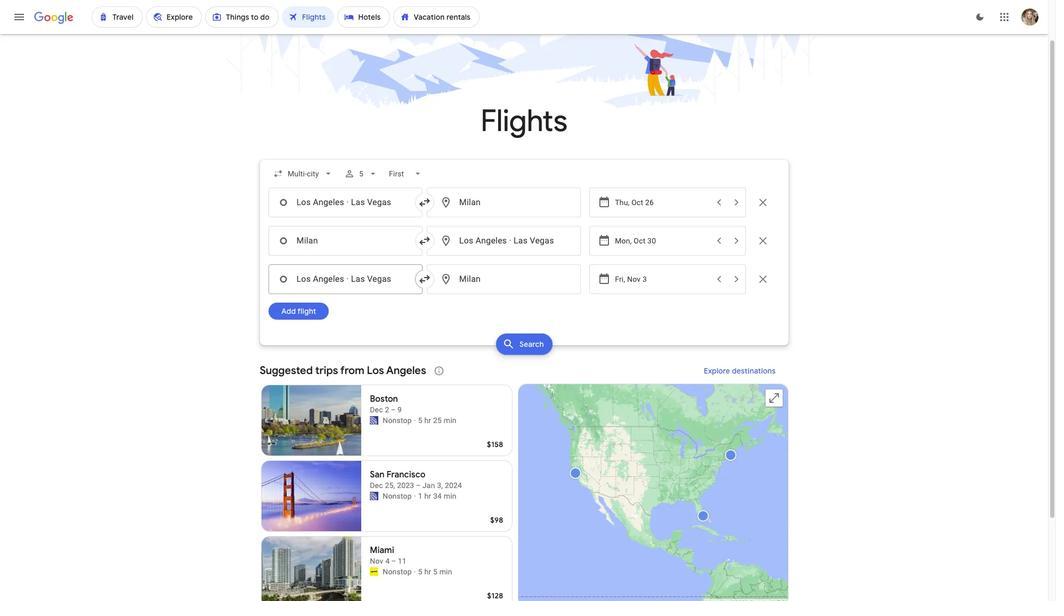 Task type: describe. For each thing, give the bounding box(es) containing it.
flights
[[481, 102, 567, 140]]

25
[[433, 416, 442, 425]]

98 US dollars text field
[[490, 515, 503, 525]]

explore destinations button
[[691, 358, 788, 384]]

miami
[[370, 545, 394, 556]]

128 US dollars text field
[[487, 591, 503, 601]]

boston
[[370, 394, 398, 404]]

search button
[[496, 334, 552, 355]]

flight
[[297, 306, 316, 316]]

dec inside boston dec 2 – 9
[[370, 405, 383, 414]]

25,
[[385, 481, 395, 490]]

miami nov 4 – 11
[[370, 545, 406, 565]]

add
[[281, 306, 296, 316]]

1 vertical spatial las
[[514, 236, 528, 246]]

· for swap origin and destination. icon associated with remove flight from los angeles or las vegas to milan on fri, nov 3 icon at the top of the page
[[346, 274, 349, 284]]

remove flight from los angeles or las vegas to milan on fri, nov 3 image
[[756, 273, 769, 286]]

hr for boston
[[424, 416, 431, 425]]

nonstop for nov
[[383, 567, 412, 576]]

dec inside san francisco dec 25, 2023 – jan 3, 2024
[[370, 481, 383, 490]]

1 vertical spatial vegas
[[530, 236, 554, 246]]

departure text field for remove flight from los angeles or las vegas to milan on fri, nov 3 icon at the top of the page
[[615, 265, 709, 294]]

hr for san francisco
[[424, 492, 431, 500]]

san
[[370, 469, 385, 480]]

las for swap origin and destination. icon associated with remove flight from los angeles or las vegas to milan on fri, nov 3 icon at the top of the page
[[351, 274, 365, 284]]

main menu image
[[13, 11, 26, 23]]

boston dec 2 – 9
[[370, 394, 402, 414]]

Flight search field
[[251, 160, 797, 358]]

3,
[[437, 481, 443, 490]]

2024
[[445, 481, 462, 490]]

francisco
[[387, 469, 425, 480]]

vegas for swap origin and destination. icon associated with remove flight from los angeles or las vegas to milan on fri, nov 3 icon at the top of the page
[[367, 274, 391, 284]]

angeles inside region
[[386, 364, 426, 377]]

min for san francisco
[[444, 492, 456, 500]]

 image for miami
[[414, 566, 416, 577]]

trips
[[315, 364, 338, 377]]

los inside region
[[367, 364, 384, 377]]

5 button
[[340, 161, 383, 186]]

los angeles · las vegas for remove flight from los angeles or las vegas to milan on thu, oct 26 icon
[[297, 197, 391, 207]]

suggested trips from los angeles region
[[260, 358, 788, 601]]

4 – 11
[[385, 557, 406, 565]]

change appearance image
[[967, 4, 993, 30]]

suggested trips from los angeles
[[260, 364, 426, 377]]

none text field inside flight search box
[[268, 264, 422, 294]]

san francisco dec 25, 2023 – jan 3, 2024
[[370, 469, 462, 490]]

$98
[[490, 515, 503, 525]]

departure text field for remove flight from los angeles or las vegas to milan on thu, oct 26 icon
[[615, 188, 709, 217]]

5 hr 25 min
[[418, 416, 456, 425]]

2023 – jan
[[397, 481, 435, 490]]

nonstop for dec
[[383, 416, 412, 425]]



Task type: locate. For each thing, give the bounding box(es) containing it.
1 hr 34 min
[[418, 492, 456, 500]]

add flight
[[281, 306, 316, 316]]

5 for 5
[[359, 169, 363, 178]]

0 vertical spatial los angeles · las vegas
[[297, 197, 391, 207]]

from
[[340, 364, 364, 377]]

angeles
[[313, 197, 344, 207], [476, 236, 507, 246], [313, 274, 344, 284], [386, 364, 426, 377]]

1 vertical spatial nonstop
[[383, 492, 412, 500]]

add flight button
[[268, 303, 329, 320]]

5 hr 5 min
[[418, 567, 452, 576]]

2 hr from the top
[[424, 492, 431, 500]]

explore
[[704, 366, 730, 376]]

2 – 9
[[385, 405, 402, 414]]

las for swap origin and destination. image
[[351, 197, 365, 207]]

vegas for swap origin and destination. image
[[367, 197, 391, 207]]

nonstop
[[383, 416, 412, 425], [383, 492, 412, 500], [383, 567, 412, 576]]

 image left 5 hr 5 min
[[414, 566, 416, 577]]

1 vertical spatial swap origin and destination. image
[[418, 273, 431, 286]]

None field
[[268, 164, 338, 183], [385, 164, 427, 183], [268, 164, 338, 183], [385, 164, 427, 183]]

0 vertical spatial las
[[351, 197, 365, 207]]

1 vertical spatial departure text field
[[615, 226, 709, 255]]

1 swap origin and destination. image from the top
[[418, 234, 431, 247]]

34
[[433, 492, 442, 500]]

2 nonstop from the top
[[383, 492, 412, 500]]

las
[[351, 197, 365, 207], [514, 236, 528, 246], [351, 274, 365, 284]]

1 departure text field from the top
[[615, 188, 709, 217]]

swap origin and destination. image for the remove flight from milan to los angeles or las vegas on mon, oct 30 image
[[418, 234, 431, 247]]

dec down san at the bottom left
[[370, 481, 383, 490]]

2  image from the top
[[414, 566, 416, 577]]

1 vertical spatial ·
[[509, 236, 511, 246]]

hr
[[424, 416, 431, 425], [424, 492, 431, 500], [424, 567, 431, 576]]

1 nonstop from the top
[[383, 416, 412, 425]]

0 vertical spatial dec
[[370, 405, 383, 414]]

5
[[359, 169, 363, 178], [418, 416, 422, 425], [418, 567, 422, 576], [433, 567, 437, 576]]

1 vertical spatial hr
[[424, 492, 431, 500]]

1 vertical spatial min
[[444, 492, 456, 500]]

nonstop down 2 – 9
[[383, 416, 412, 425]]

nov
[[370, 557, 383, 565]]

destinations
[[732, 366, 776, 376]]

2 vertical spatial min
[[439, 567, 452, 576]]

swap origin and destination. image
[[418, 196, 431, 209]]

2 vertical spatial los angeles · las vegas
[[297, 274, 391, 284]]

1
[[418, 492, 422, 500]]

2 vertical spatial las
[[351, 274, 365, 284]]

3 nonstop from the top
[[383, 567, 412, 576]]

los angeles · las vegas
[[297, 197, 391, 207], [459, 236, 554, 246], [297, 274, 391, 284]]

0 vertical spatial departure text field
[[615, 188, 709, 217]]

5 for 5 hr 5 min
[[418, 567, 422, 576]]

1 vertical spatial dec
[[370, 481, 383, 490]]

2 dec from the top
[[370, 481, 383, 490]]

united image
[[370, 416, 378, 425]]

 image for san francisco
[[414, 491, 416, 501]]

spirit image
[[370, 567, 378, 576]]

1 vertical spatial los angeles · las vegas
[[459, 236, 554, 246]]

hr for miami
[[424, 567, 431, 576]]

2 vertical spatial vegas
[[367, 274, 391, 284]]

vegas
[[367, 197, 391, 207], [530, 236, 554, 246], [367, 274, 391, 284]]

1 vertical spatial  image
[[414, 566, 416, 577]]

Departure text field
[[615, 188, 709, 217], [615, 226, 709, 255], [615, 265, 709, 294]]

None text field
[[268, 264, 422, 294]]

2 departure text field from the top
[[615, 226, 709, 255]]

0 vertical spatial min
[[444, 416, 456, 425]]

remove flight from milan to los angeles or las vegas on mon, oct 30 image
[[756, 234, 769, 247]]

0 vertical spatial swap origin and destination. image
[[418, 234, 431, 247]]

3 departure text field from the top
[[615, 265, 709, 294]]

1  image from the top
[[414, 491, 416, 501]]

united image
[[370, 492, 378, 500]]

0 vertical spatial  image
[[414, 491, 416, 501]]

158 US dollars text field
[[487, 440, 503, 449]]

$158
[[487, 440, 503, 449]]

1 dec from the top
[[370, 405, 383, 414]]

2 vertical spatial hr
[[424, 567, 431, 576]]

dec
[[370, 405, 383, 414], [370, 481, 383, 490]]

suggested
[[260, 364, 313, 377]]

nonstop down 25,
[[383, 492, 412, 500]]

search
[[519, 339, 544, 349]]

remove flight from los angeles or las vegas to milan on thu, oct 26 image
[[756, 196, 769, 209]]

min for miami
[[439, 567, 452, 576]]

$128
[[487, 591, 503, 601]]

·
[[346, 197, 349, 207], [509, 236, 511, 246], [346, 274, 349, 284]]

0 vertical spatial vegas
[[367, 197, 391, 207]]

0 vertical spatial nonstop
[[383, 416, 412, 425]]

departure text field for the remove flight from milan to los angeles or las vegas on mon, oct 30 image
[[615, 226, 709, 255]]

explore destinations
[[704, 366, 776, 376]]

0 vertical spatial hr
[[424, 416, 431, 425]]

2 swap origin and destination. image from the top
[[418, 273, 431, 286]]

los angeles · las vegas for remove flight from los angeles or las vegas to milan on fri, nov 3 icon at the top of the page
[[297, 274, 391, 284]]

2 vertical spatial ·
[[346, 274, 349, 284]]

5 for 5 hr 25 min
[[418, 416, 422, 425]]

3 hr from the top
[[424, 567, 431, 576]]

· for swap origin and destination. image
[[346, 197, 349, 207]]

1 hr from the top
[[424, 416, 431, 425]]

min for boston
[[444, 416, 456, 425]]

 image
[[414, 491, 416, 501], [414, 566, 416, 577]]

min
[[444, 416, 456, 425], [444, 492, 456, 500], [439, 567, 452, 576]]

nonstop for francisco
[[383, 492, 412, 500]]

0 vertical spatial ·
[[346, 197, 349, 207]]

5 inside popup button
[[359, 169, 363, 178]]

swap origin and destination. image
[[418, 234, 431, 247], [418, 273, 431, 286]]

2 vertical spatial nonstop
[[383, 567, 412, 576]]

 image
[[414, 415, 416, 426]]

nonstop down the 4 – 11
[[383, 567, 412, 576]]

swap origin and destination. image for remove flight from los angeles or las vegas to milan on fri, nov 3 icon at the top of the page
[[418, 273, 431, 286]]

None text field
[[268, 188, 422, 217], [427, 188, 581, 217], [268, 226, 422, 256], [427, 226, 581, 256], [427, 264, 581, 294], [268, 188, 422, 217], [427, 188, 581, 217], [268, 226, 422, 256], [427, 226, 581, 256], [427, 264, 581, 294]]

dec up united icon on the left bottom
[[370, 405, 383, 414]]

 image left the 1
[[414, 491, 416, 501]]

2 vertical spatial departure text field
[[615, 265, 709, 294]]

los
[[297, 197, 311, 207], [459, 236, 473, 246], [297, 274, 311, 284], [367, 364, 384, 377]]



Task type: vqa. For each thing, say whether or not it's contained in the screenshot.


